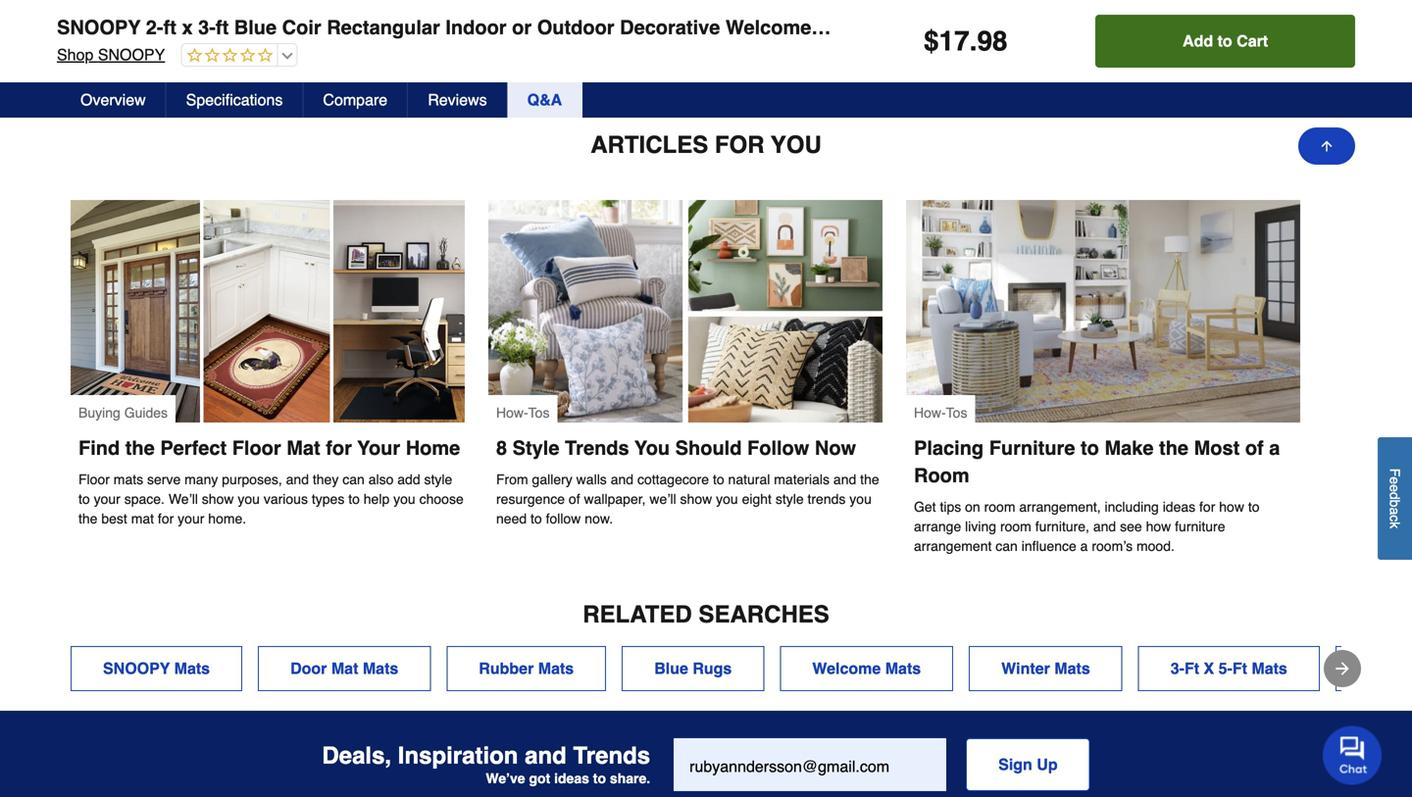 Task type: describe. For each thing, give the bounding box(es) containing it.
cottagecore
[[638, 472, 709, 488]]

of inside 'placing furniture to make the most of a room'
[[1246, 437, 1264, 460]]

best
[[101, 511, 127, 527]]

how-tos for placing
[[914, 405, 968, 421]]

deals,
[[322, 743, 392, 770]]

from gallery walls and cottagecore to natural materials and the resurgence of wallpaper, we'll show you eight style trends you need to follow now.
[[496, 472, 883, 527]]

arrow right image
[[1333, 659, 1353, 679]]

welcome inside welcome mats link
[[813, 660, 881, 678]]

3 add to cart link from the left
[[499, 20, 687, 63]]

add inside button
[[1183, 32, 1214, 50]]

blue rugs
[[654, 660, 732, 678]]

trends inside 'deals, inspiration and trends we've got ideas to share.'
[[573, 743, 651, 770]]

buying guides
[[78, 405, 168, 421]]

and up wallpaper,
[[611, 472, 634, 488]]

find
[[78, 437, 120, 460]]

your
[[357, 437, 400, 460]]

get tips on room arrangement, including ideas for how to arrange living room furniture, and see how furniture arrangement can influence a room's mood.
[[914, 500, 1264, 554]]

welcome mats link
[[780, 647, 954, 692]]

we've
[[486, 771, 525, 787]]

add to cart inside button
[[1183, 32, 1269, 50]]

specifications
[[186, 91, 283, 109]]

0 horizontal spatial door
[[290, 660, 327, 678]]

6 add to cart link from the left
[[1168, 20, 1356, 63]]

floor mats serve many purposes, and they can also add style to your space. we'll show you various types to help you choose the best mat for your home.
[[78, 472, 468, 527]]

f e e d b a c k
[[1388, 469, 1403, 529]]

home
[[406, 437, 460, 460]]

add
[[398, 472, 420, 488]]

how- for placing
[[914, 405, 946, 421]]

searches
[[699, 602, 830, 629]]

1 horizontal spatial blue
[[654, 660, 689, 678]]

perfect
[[160, 437, 227, 460]]

f e e d b a c k button
[[1378, 437, 1413, 560]]

find the perfect floor mat for your home
[[78, 437, 460, 460]]

and up trends
[[834, 472, 857, 488]]

inspiration
[[398, 743, 518, 770]]

mats for snoopy mats
[[174, 660, 210, 678]]

to inside button
[[1218, 32, 1233, 50]]

resurgence
[[496, 492, 565, 507]]

arrangement
[[914, 539, 992, 554]]

find the perfect floor mat for your home link
[[71, 423, 465, 462]]

rubber mats link
[[447, 647, 606, 692]]

d
[[1388, 492, 1403, 500]]

compare button
[[304, 82, 408, 118]]

we'll
[[169, 492, 198, 507]]

2 you from the left
[[393, 492, 416, 507]]

up
[[1037, 756, 1058, 774]]

$ 17 . 98
[[924, 26, 1008, 57]]

reviews button
[[408, 82, 508, 118]]

2 e from the top
[[1388, 485, 1403, 492]]

c
[[1388, 515, 1403, 522]]

influence
[[1022, 539, 1077, 554]]

snoopy for snoopy 2-ft x 3-ft blue coir rectangular indoor or outdoor decorative welcome door mat
[[57, 16, 141, 39]]

on
[[965, 500, 981, 515]]

ideas for room
[[1163, 500, 1196, 515]]

coir
[[282, 16, 321, 39]]

6 mats from the left
[[1252, 660, 1288, 678]]

help
[[364, 492, 390, 507]]

ideas for trends
[[554, 771, 589, 787]]

related
[[583, 602, 692, 629]]

door mat mats link
[[258, 647, 431, 692]]

a living room furniture arrangement with a white sofa, two brown wood chairs and a colorful rug. image
[[906, 200, 1301, 423]]

now.
[[585, 511, 613, 527]]

they
[[313, 472, 339, 488]]

winter mats
[[1002, 660, 1091, 678]]

0 vertical spatial welcome
[[726, 16, 812, 39]]

articles
[[591, 132, 708, 159]]

1 vertical spatial mat
[[331, 660, 358, 678]]

living
[[965, 519, 997, 535]]

0 vertical spatial trends
[[565, 437, 629, 460]]

1 horizontal spatial you
[[771, 132, 822, 159]]

Email Address email field
[[674, 739, 947, 792]]

cart inside button
[[1237, 32, 1269, 50]]

snoopy mats
[[103, 660, 210, 678]]

5 add to cart link from the left
[[945, 20, 1133, 63]]

to inside 'deals, inspiration and trends we've got ideas to share.'
[[593, 771, 606, 787]]

placing furniture to make the most of a room
[[914, 437, 1286, 487]]

cart for second add to cart link from the right
[[1047, 34, 1075, 51]]

rubber mats
[[479, 660, 574, 678]]

4 you from the left
[[850, 492, 872, 507]]

the inside floor mats serve many purposes, and they can also add style to your space. we'll show you various types to help you choose the best mat for your home.
[[78, 511, 98, 527]]

gallery
[[532, 472, 573, 488]]

98
[[977, 26, 1008, 57]]

arrangement,
[[1020, 500, 1101, 515]]

eight
[[742, 492, 772, 507]]

and inside floor mats serve many purposes, and they can also add style to your space. we'll show you various types to help you choose the best mat for your home.
[[286, 472, 309, 488]]

tos for furniture
[[946, 405, 968, 421]]

sign up
[[999, 756, 1058, 774]]

reviews
[[428, 91, 487, 109]]

0 horizontal spatial your
[[94, 492, 120, 507]]

trends
[[808, 492, 846, 507]]

the inside 'placing furniture to make the most of a room'
[[1160, 437, 1189, 460]]

related searches
[[583, 602, 830, 629]]

style
[[513, 437, 560, 460]]

deals, inspiration and trends we've got ideas to share.
[[322, 743, 651, 787]]

0 horizontal spatial blue
[[234, 16, 277, 39]]

indoor
[[446, 16, 507, 39]]

8 style trends you should follow now link
[[489, 423, 883, 462]]

1 horizontal spatial floor
[[232, 437, 281, 460]]

various
[[264, 492, 308, 507]]

a inside get tips on room arrangement, including ideas for how to arrange living room furniture, and see how furniture arrangement can influence a room's mood.
[[1081, 539, 1088, 554]]

also
[[369, 472, 394, 488]]

blue rugs link
[[622, 647, 764, 692]]

furniture
[[1175, 519, 1226, 535]]

buying
[[78, 405, 120, 421]]

can inside floor mats serve many purposes, and they can also add style to your space. we'll show you various types to help you choose the best mat for your home.
[[343, 472, 365, 488]]

types
[[312, 492, 345, 507]]

mats for welcome mats
[[886, 660, 921, 678]]

tips
[[940, 500, 962, 515]]

wallpaper,
[[584, 492, 646, 507]]

mats
[[114, 472, 143, 488]]

guides
[[124, 405, 168, 421]]

should
[[676, 437, 742, 460]]

0 horizontal spatial x
[[182, 16, 193, 39]]

got
[[529, 771, 551, 787]]



Task type: vqa. For each thing, say whether or not it's contained in the screenshot.
the need
yes



Task type: locate. For each thing, give the bounding box(es) containing it.
1 vertical spatial welcome
[[813, 660, 881, 678]]

2 vertical spatial a
[[1081, 539, 1088, 554]]

cart for 1st add to cart link from right
[[1270, 34, 1298, 51]]

0 vertical spatial x
[[182, 16, 193, 39]]

0 vertical spatial room
[[984, 500, 1016, 515]]

1 mats from the left
[[174, 660, 210, 678]]

0 horizontal spatial mat
[[131, 511, 154, 527]]

how-tos up the placing
[[914, 405, 968, 421]]

room right on
[[984, 500, 1016, 515]]

overview button
[[61, 82, 166, 118]]

e up b
[[1388, 485, 1403, 492]]

3 you from the left
[[716, 492, 738, 507]]

show down cottagecore
[[680, 492, 712, 507]]

0 horizontal spatial style
[[424, 472, 453, 488]]

1 vertical spatial trends
[[573, 743, 651, 770]]

furniture,
[[1036, 519, 1090, 535]]

1 horizontal spatial how-
[[914, 405, 946, 421]]

1 horizontal spatial how
[[1220, 500, 1245, 515]]

add
[[1183, 32, 1214, 50], [110, 34, 136, 51], [333, 34, 359, 51], [556, 34, 582, 51], [779, 34, 805, 51], [1002, 34, 1028, 51], [1225, 34, 1251, 51]]

and up got at the left bottom of page
[[525, 743, 567, 770]]

0 vertical spatial 3-
[[198, 16, 216, 39]]

.
[[970, 26, 977, 57]]

1 horizontal spatial welcome
[[813, 660, 881, 678]]

for
[[326, 437, 352, 460], [1200, 500, 1216, 515], [158, 511, 174, 527]]

how
[[1220, 500, 1245, 515], [1146, 519, 1172, 535]]

zero stars image
[[182, 47, 273, 65]]

1 horizontal spatial a
[[1270, 437, 1281, 460]]

1 vertical spatial your
[[178, 511, 204, 527]]

3- up zero stars image
[[198, 16, 216, 39]]

0 vertical spatial a
[[1270, 437, 1281, 460]]

0 vertical spatial mat
[[131, 511, 154, 527]]

blue left rugs
[[654, 660, 689, 678]]

mats for winter mats
[[1055, 660, 1091, 678]]

for up they
[[326, 437, 352, 460]]

and up room's
[[1094, 519, 1117, 535]]

of
[[1246, 437, 1264, 460], [569, 492, 580, 507]]

2 tos from the left
[[946, 405, 968, 421]]

the right materials
[[860, 472, 880, 488]]

style down materials
[[776, 492, 804, 507]]

0 horizontal spatial welcome
[[726, 16, 812, 39]]

a up "k" at the bottom of page
[[1388, 507, 1403, 515]]

materials
[[774, 472, 830, 488]]

1 how-tos from the left
[[496, 405, 550, 421]]

5-
[[1219, 660, 1233, 678]]

can left also
[[343, 472, 365, 488]]

0 vertical spatial can
[[343, 472, 365, 488]]

how-tos link
[[489, 200, 883, 423], [906, 200, 1301, 423]]

how-tos link for you
[[489, 200, 883, 423]]

1 vertical spatial style
[[776, 492, 804, 507]]

1 horizontal spatial ideas
[[1163, 500, 1196, 515]]

we'll
[[650, 492, 677, 507]]

you up cottagecore
[[635, 437, 670, 460]]

can
[[343, 472, 365, 488], [996, 539, 1018, 554]]

room right living
[[1001, 519, 1032, 535]]

8
[[496, 437, 507, 460]]

1 you from the left
[[238, 492, 260, 507]]

you down natural
[[716, 492, 738, 507]]

1 add to cart link from the left
[[53, 20, 241, 63]]

outdoor
[[537, 16, 615, 39]]

follow
[[546, 511, 581, 527]]

1 horizontal spatial 3-
[[1171, 660, 1185, 678]]

1 horizontal spatial how-tos link
[[906, 200, 1301, 423]]

2 how-tos from the left
[[914, 405, 968, 421]]

1 horizontal spatial mat
[[868, 16, 902, 39]]

2 horizontal spatial a
[[1388, 507, 1403, 515]]

1 how- from the left
[[496, 405, 528, 421]]

1 vertical spatial can
[[996, 539, 1018, 554]]

1 vertical spatial how
[[1146, 519, 1172, 535]]

2 vertical spatial snoopy
[[103, 660, 170, 678]]

4 mats from the left
[[886, 660, 921, 678]]

1 horizontal spatial door
[[817, 16, 863, 39]]

cart for 3rd add to cart link from right
[[824, 34, 852, 51]]

mat up deals, on the left of page
[[331, 660, 358, 678]]

mat left $
[[868, 16, 902, 39]]

1 vertical spatial blue
[[654, 660, 689, 678]]

0 horizontal spatial a
[[1081, 539, 1088, 554]]

shop
[[57, 46, 94, 64]]

0 horizontal spatial how-
[[496, 405, 528, 421]]

serve
[[147, 472, 181, 488]]

x left 5-
[[1204, 660, 1215, 678]]

x right 2-
[[182, 16, 193, 39]]

1 vertical spatial x
[[1204, 660, 1215, 678]]

cart
[[1237, 32, 1269, 50], [155, 34, 183, 51], [378, 34, 406, 51], [601, 34, 629, 51], [824, 34, 852, 51], [1047, 34, 1075, 51], [1270, 34, 1298, 51]]

snoopy mats link
[[71, 647, 242, 692]]

5 mats from the left
[[1055, 660, 1091, 678]]

1 horizontal spatial your
[[178, 511, 204, 527]]

snoopy 2-ft x 3-ft blue coir rectangular indoor or outdoor decorative welcome door mat
[[57, 16, 902, 39]]

1 tos from the left
[[528, 405, 550, 421]]

mats for rubber mats
[[538, 660, 574, 678]]

ideas inside get tips on room arrangement, including ideas for how to arrange living room furniture, and see how furniture arrangement can influence a room's mood.
[[1163, 500, 1196, 515]]

room
[[984, 500, 1016, 515], [1001, 519, 1032, 535]]

1 horizontal spatial can
[[996, 539, 1018, 554]]

0 vertical spatial how
[[1220, 500, 1245, 515]]

you right trends
[[850, 492, 872, 507]]

and inside get tips on room arrangement, including ideas for how to arrange living room furniture, and see how furniture arrangement can influence a room's mood.
[[1094, 519, 1117, 535]]

now
[[815, 437, 856, 460]]

cart for third add to cart link
[[601, 34, 629, 51]]

you
[[771, 132, 822, 159], [635, 437, 670, 460]]

floor down find
[[78, 472, 110, 488]]

you
[[238, 492, 260, 507], [393, 492, 416, 507], [716, 492, 738, 507], [850, 492, 872, 507]]

3- left 5-
[[1171, 660, 1185, 678]]

sign up form
[[674, 739, 1090, 792]]

e
[[1388, 477, 1403, 485], [1388, 485, 1403, 492]]

0 horizontal spatial floor
[[78, 472, 110, 488]]

1 vertical spatial mat
[[287, 437, 320, 460]]

to inside get tips on room arrangement, including ideas for how to arrange living room furniture, and see how furniture arrangement can influence a room's mood.
[[1249, 500, 1260, 515]]

show inside from gallery walls and cottagecore to natural materials and the resurgence of wallpaper, we'll show you eight style trends you need to follow now.
[[680, 492, 712, 507]]

mat up they
[[287, 437, 320, 460]]

cart for sixth add to cart link from right
[[155, 34, 183, 51]]

arrow up image
[[1319, 138, 1335, 154]]

for down "we'll"
[[158, 511, 174, 527]]

how-tos for 8
[[496, 405, 550, 421]]

style up choose
[[424, 472, 453, 488]]

1 vertical spatial door
[[290, 660, 327, 678]]

show up home.
[[202, 492, 234, 507]]

rubber
[[479, 660, 534, 678]]

your up best
[[94, 492, 120, 507]]

2 horizontal spatial for
[[1200, 500, 1216, 515]]

2 mats from the left
[[363, 660, 399, 678]]

0 horizontal spatial 3-
[[198, 16, 216, 39]]

e up d
[[1388, 477, 1403, 485]]

tos up the style
[[528, 405, 550, 421]]

show
[[202, 492, 234, 507], [680, 492, 712, 507]]

0 vertical spatial style
[[424, 472, 453, 488]]

you right for
[[771, 132, 822, 159]]

0 horizontal spatial show
[[202, 492, 234, 507]]

0 vertical spatial your
[[94, 492, 120, 507]]

snoopy
[[57, 16, 141, 39], [98, 46, 165, 64], [103, 660, 170, 678]]

1 vertical spatial floor
[[78, 472, 110, 488]]

add to cart link
[[53, 20, 241, 63], [276, 20, 464, 63], [499, 20, 687, 63], [722, 20, 910, 63], [945, 20, 1133, 63], [1168, 20, 1356, 63]]

winter
[[1002, 660, 1050, 678]]

1 e from the top
[[1388, 477, 1403, 485]]

f
[[1388, 469, 1403, 477]]

trends up walls
[[565, 437, 629, 460]]

0 horizontal spatial you
[[635, 437, 670, 460]]

the left 'most'
[[1160, 437, 1189, 460]]

0 horizontal spatial can
[[343, 472, 365, 488]]

can inside get tips on room arrangement, including ideas for how to arrange living room furniture, and see how furniture arrangement can influence a room's mood.
[[996, 539, 1018, 554]]

the
[[125, 437, 155, 460], [1160, 437, 1189, 460], [860, 472, 880, 488], [78, 511, 98, 527]]

blue up zero stars image
[[234, 16, 277, 39]]

ideas inside 'deals, inspiration and trends we've got ideas to share.'
[[554, 771, 589, 787]]

how- up 8
[[496, 405, 528, 421]]

style inside floor mats serve many purposes, and they can also add style to your space. we'll show you various types to help you choose the best mat for your home.
[[424, 472, 453, 488]]

1 horizontal spatial of
[[1246, 437, 1264, 460]]

see
[[1120, 519, 1142, 535]]

floor
[[232, 437, 281, 460], [78, 472, 110, 488]]

sign up button
[[966, 739, 1090, 792]]

the inside from gallery walls and cottagecore to natural materials and the resurgence of wallpaper, we'll show you eight style trends you need to follow now.
[[860, 472, 880, 488]]

3 mats from the left
[[538, 660, 574, 678]]

0 horizontal spatial tos
[[528, 405, 550, 421]]

for inside get tips on room arrangement, including ideas for how to arrange living room furniture, and see how furniture arrangement can influence a room's mood.
[[1200, 500, 1216, 515]]

4 add to cart link from the left
[[722, 20, 910, 63]]

1 vertical spatial room
[[1001, 519, 1032, 535]]

a blue striped chair with pillows, a green wall with artwork and a patio sofa with pillows. image
[[489, 200, 883, 423]]

from
[[496, 472, 528, 488]]

1 horizontal spatial mat
[[331, 660, 358, 678]]

can down living
[[996, 539, 1018, 554]]

0 horizontal spatial of
[[569, 492, 580, 507]]

cart for fifth add to cart link from the right
[[378, 34, 406, 51]]

chat invite button image
[[1323, 725, 1383, 785]]

a right 'most'
[[1270, 437, 1281, 460]]

your down "we'll"
[[178, 511, 204, 527]]

winter mats link
[[969, 647, 1123, 692]]

3-ft x 5-ft mats
[[1171, 660, 1288, 678]]

floor inside floor mats serve many purposes, and they can also add style to your space. we'll show you various types to help you choose the best mat for your home.
[[78, 472, 110, 488]]

how- for 8
[[496, 405, 528, 421]]

k
[[1388, 522, 1403, 529]]

b
[[1388, 500, 1403, 507]]

0 vertical spatial mat
[[868, 16, 902, 39]]

mat
[[868, 16, 902, 39], [287, 437, 320, 460]]

1 horizontal spatial for
[[326, 437, 352, 460]]

how up furniture
[[1220, 500, 1245, 515]]

door mat mats
[[290, 660, 399, 678]]

ideas right got at the left bottom of page
[[554, 771, 589, 787]]

how- up the placing
[[914, 405, 946, 421]]

buying guides link
[[71, 200, 465, 423]]

you down add
[[393, 492, 416, 507]]

style inside from gallery walls and cottagecore to natural materials and the resurgence of wallpaper, we'll show you eight style trends you need to follow now.
[[776, 492, 804, 507]]

of inside from gallery walls and cottagecore to natural materials and the resurgence of wallpaper, we'll show you eight style trends you need to follow now.
[[569, 492, 580, 507]]

room's
[[1092, 539, 1133, 554]]

of right 'most'
[[1246, 437, 1264, 460]]

tos up the placing
[[946, 405, 968, 421]]

and up various
[[286, 472, 309, 488]]

rugs
[[693, 660, 732, 678]]

floor up purposes,
[[232, 437, 281, 460]]

2 show from the left
[[680, 492, 712, 507]]

17
[[939, 26, 970, 57]]

2 add to cart link from the left
[[276, 20, 464, 63]]

1 horizontal spatial x
[[1204, 660, 1215, 678]]

0 horizontal spatial mat
[[287, 437, 320, 460]]

and inside 'deals, inspiration and trends we've got ideas to share.'
[[525, 743, 567, 770]]

mood.
[[1137, 539, 1175, 554]]

for inside floor mats serve many purposes, and they can also add style to your space. we'll show you various types to help you choose the best mat for your home.
[[158, 511, 174, 527]]

how up mood.
[[1146, 519, 1172, 535]]

how-
[[496, 405, 528, 421], [914, 405, 946, 421]]

0 vertical spatial floor
[[232, 437, 281, 460]]

room
[[914, 465, 970, 487]]

the up "mats"
[[125, 437, 155, 460]]

ideas up furniture
[[1163, 500, 1196, 515]]

a inside f e e d b a c k button
[[1388, 507, 1403, 515]]

snoopy inside the snoopy mats link
[[103, 660, 170, 678]]

how-tos
[[496, 405, 550, 421], [914, 405, 968, 421]]

follow
[[747, 437, 810, 460]]

trends up share.
[[573, 743, 651, 770]]

tos for style
[[528, 405, 550, 421]]

articles for you
[[591, 132, 822, 159]]

2-
[[146, 16, 163, 39]]

mat inside floor mats serve many purposes, and they can also add style to your space. we'll show you various types to help you choose the best mat for your home.
[[131, 511, 154, 527]]

a left room's
[[1081, 539, 1088, 554]]

2 how- from the left
[[914, 405, 946, 421]]

1 vertical spatial you
[[635, 437, 670, 460]]

8 style trends you should follow now
[[496, 437, 856, 460]]

0 horizontal spatial ideas
[[554, 771, 589, 787]]

most
[[1194, 437, 1240, 460]]

to inside 'placing furniture to make the most of a room'
[[1081, 437, 1100, 460]]

0 vertical spatial ideas
[[1163, 500, 1196, 515]]

1 vertical spatial 3-
[[1171, 660, 1185, 678]]

you down purposes,
[[238, 492, 260, 507]]

0 vertical spatial snoopy
[[57, 16, 141, 39]]

0 vertical spatial blue
[[234, 16, 277, 39]]

1 vertical spatial snoopy
[[98, 46, 165, 64]]

x inside 3-ft x 5-ft mats link
[[1204, 660, 1215, 678]]

how-tos link for make
[[906, 200, 1301, 423]]

q&a
[[527, 91, 562, 109]]

0 horizontal spatial how-tos
[[496, 405, 550, 421]]

show inside floor mats serve many purposes, and they can also add style to your space. we'll show you various types to help you choose the best mat for your home.
[[202, 492, 234, 507]]

0 horizontal spatial for
[[158, 511, 174, 527]]

share.
[[610, 771, 651, 787]]

the left best
[[78, 511, 98, 527]]

door
[[817, 16, 863, 39], [290, 660, 327, 678]]

a collage with a tan and black welcome mat, red and black rooster mat, and black chair mat. image
[[71, 200, 465, 423]]

of up follow
[[569, 492, 580, 507]]

1 horizontal spatial tos
[[946, 405, 968, 421]]

$
[[924, 26, 939, 57]]

1 vertical spatial ideas
[[554, 771, 589, 787]]

1 vertical spatial a
[[1388, 507, 1403, 515]]

0 horizontal spatial how-tos link
[[489, 200, 883, 423]]

add to cart button
[[1096, 15, 1356, 68]]

mat
[[131, 511, 154, 527], [331, 660, 358, 678]]

for up furniture
[[1200, 500, 1216, 515]]

1 show from the left
[[202, 492, 234, 507]]

q&a button
[[508, 82, 583, 118]]

0 horizontal spatial how
[[1146, 519, 1172, 535]]

0 vertical spatial door
[[817, 16, 863, 39]]

blue
[[234, 16, 277, 39], [654, 660, 689, 678]]

choose
[[419, 492, 464, 507]]

make
[[1105, 437, 1154, 460]]

1 horizontal spatial how-tos
[[914, 405, 968, 421]]

furniture
[[989, 437, 1076, 460]]

0 vertical spatial of
[[1246, 437, 1264, 460]]

purposes,
[[222, 472, 282, 488]]

2 how-tos link from the left
[[906, 200, 1301, 423]]

sign
[[999, 756, 1033, 774]]

1 vertical spatial of
[[569, 492, 580, 507]]

a inside 'placing furniture to make the most of a room'
[[1270, 437, 1281, 460]]

placing
[[914, 437, 984, 460]]

mat down space.
[[131, 511, 154, 527]]

1 horizontal spatial show
[[680, 492, 712, 507]]

shop snoopy
[[57, 46, 165, 64]]

1 horizontal spatial style
[[776, 492, 804, 507]]

1 how-tos link from the left
[[489, 200, 883, 423]]

ideas
[[1163, 500, 1196, 515], [554, 771, 589, 787]]

natural
[[728, 472, 770, 488]]

0 vertical spatial you
[[771, 132, 822, 159]]

snoopy for snoopy mats
[[103, 660, 170, 678]]

how-tos up the style
[[496, 405, 550, 421]]

welcome mats
[[813, 660, 921, 678]]



